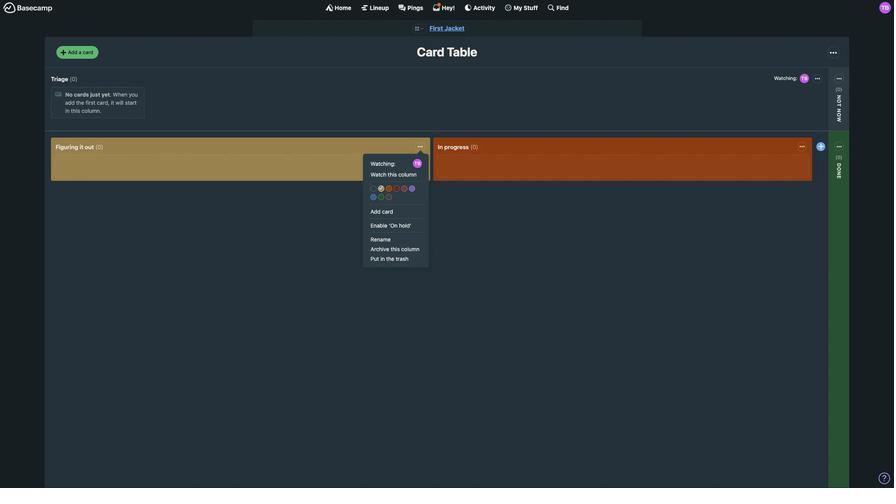 Task type: locate. For each thing, give the bounding box(es) containing it.
n down d
[[837, 171, 843, 176]]

add card link
[[369, 207, 423, 216]]

hey!
[[442, 4, 455, 11]]

0 vertical spatial add
[[68, 49, 77, 55]]

will
[[116, 99, 124, 106]]

first
[[86, 99, 95, 106]]

2 vertical spatial watching:
[[790, 169, 815, 176]]

find
[[557, 4, 569, 11]]

0 horizontal spatial add
[[68, 49, 77, 55]]

add down "color it blue" image at left
[[371, 208, 381, 215]]

it left 'out'
[[80, 143, 83, 150]]

yet
[[102, 91, 110, 98]]

0 vertical spatial o
[[837, 99, 843, 103]]

o up e in the top right of the page
[[837, 167, 843, 171]]

(0)
[[70, 75, 78, 82], [836, 86, 843, 92], [95, 143, 103, 150], [471, 143, 479, 150], [836, 154, 843, 160]]

o for d o n e
[[837, 167, 843, 171]]

card
[[83, 49, 93, 55], [382, 208, 393, 215]]

the
[[76, 99, 84, 106]]

lineup
[[370, 4, 389, 11]]

n o t n o w
[[837, 95, 843, 122]]

e
[[837, 176, 843, 179]]

1 vertical spatial tyler black image
[[800, 73, 810, 84]]

option group
[[369, 183, 423, 202]]

n down t
[[837, 109, 843, 113]]

3 o from the top
[[837, 167, 843, 171]]

1 horizontal spatial card
[[382, 208, 393, 215]]

tyler black image
[[412, 158, 423, 169]]

you
[[129, 91, 138, 98]]

table
[[447, 45, 478, 59]]

color it yellow image
[[378, 185, 384, 192]]

color it red image
[[394, 185, 400, 192]]

add
[[68, 49, 77, 55], [371, 208, 381, 215]]

hey! button
[[433, 3, 455, 12]]

1 vertical spatial add
[[371, 208, 381, 215]]

color it green image
[[378, 194, 384, 200]]

add for add card
[[371, 208, 381, 215]]

my
[[514, 4, 523, 11]]

color it purple image
[[409, 185, 415, 192]]

activity
[[474, 4, 496, 11]]

0 vertical spatial card
[[83, 49, 93, 55]]

it left will
[[111, 99, 114, 106]]

n
[[837, 109, 843, 113], [837, 171, 843, 176]]

1 o from the top
[[837, 99, 843, 103]]

in progress (0)
[[438, 143, 479, 150]]

switch accounts image
[[3, 2, 53, 14]]

1 horizontal spatial it
[[111, 99, 114, 106]]

card down color it brown icon
[[382, 208, 393, 215]]

1 vertical spatial card
[[382, 208, 393, 215]]

find button
[[548, 4, 569, 12]]

out
[[85, 143, 94, 150]]

my stuff button
[[505, 4, 538, 12]]

tyler black image
[[880, 2, 892, 14], [800, 73, 810, 84]]

add inside "link"
[[371, 208, 381, 215]]

(0) up n
[[836, 86, 843, 92]]

card
[[417, 45, 445, 59]]

in
[[438, 143, 443, 150]]

card inside add a card link
[[83, 49, 93, 55]]

no
[[65, 91, 73, 98]]

1 vertical spatial watching:
[[371, 160, 396, 167]]

figuring it out link
[[56, 143, 94, 150]]

None submit
[[788, 111, 842, 120], [369, 169, 423, 179], [788, 179, 842, 188], [369, 221, 423, 230], [369, 244, 423, 254], [369, 254, 423, 263], [788, 111, 842, 120], [369, 169, 423, 179], [788, 179, 842, 188], [369, 221, 423, 230], [369, 244, 423, 254], [369, 254, 423, 263]]

card right a
[[83, 49, 93, 55]]

o down t
[[837, 113, 843, 117]]

2 vertical spatial o
[[837, 167, 843, 171]]

color it brown image
[[386, 194, 392, 200]]

rename
[[371, 236, 391, 243]]

color it blue image
[[370, 194, 377, 200]]

0 horizontal spatial tyler black image
[[800, 73, 810, 84]]

t
[[837, 103, 843, 107]]

1 vertical spatial it
[[80, 143, 83, 150]]

in
[[65, 108, 70, 114]]

color it orange image
[[386, 185, 392, 192]]

1 horizontal spatial tyler black image
[[880, 2, 892, 14]]

w
[[837, 117, 843, 122]]

n
[[837, 95, 843, 99]]

triage (0)
[[51, 75, 78, 82]]

no cards just yet
[[65, 91, 110, 98]]

0 horizontal spatial card
[[83, 49, 93, 55]]

triage
[[51, 75, 68, 82]]

(0) right progress
[[471, 143, 479, 150]]

start
[[125, 99, 137, 106]]

1 vertical spatial o
[[837, 113, 843, 117]]

watching:
[[775, 75, 798, 81], [371, 160, 396, 167], [790, 169, 815, 176]]

cards
[[74, 91, 89, 98]]

add left a
[[68, 49, 77, 55]]

it
[[111, 99, 114, 106], [80, 143, 83, 150]]

. when you add the first card, it will start in this column.
[[65, 91, 138, 114]]

pings button
[[399, 4, 424, 12]]

o up w
[[837, 99, 843, 103]]

1 horizontal spatial add
[[371, 208, 381, 215]]

1 vertical spatial n
[[837, 171, 843, 176]]

o
[[837, 99, 843, 103], [837, 113, 843, 117], [837, 167, 843, 171]]

add card
[[371, 208, 393, 215]]

0 vertical spatial it
[[111, 99, 114, 106]]

0 vertical spatial n
[[837, 109, 843, 113]]

.
[[110, 91, 112, 98]]



Task type: describe. For each thing, give the bounding box(es) containing it.
pings
[[408, 4, 424, 11]]

d o n e
[[837, 163, 843, 179]]

when
[[113, 91, 127, 98]]

main element
[[0, 0, 895, 15]]

card table
[[417, 45, 478, 59]]

jacket
[[445, 25, 465, 32]]

2 n from the top
[[837, 171, 843, 176]]

my stuff
[[514, 4, 538, 11]]

(0) up d
[[836, 154, 843, 160]]

color it white image
[[370, 185, 377, 192]]

activity link
[[465, 4, 496, 12]]

0 vertical spatial watching:
[[775, 75, 798, 81]]

figuring it out (0)
[[56, 143, 103, 150]]

0 vertical spatial tyler black image
[[880, 2, 892, 14]]

add
[[65, 99, 75, 106]]

a
[[79, 49, 81, 55]]

column.
[[82, 108, 101, 114]]

add a card
[[68, 49, 93, 55]]

0 horizontal spatial it
[[80, 143, 83, 150]]

rename link
[[369, 234, 423, 244]]

this
[[71, 108, 80, 114]]

card inside add card "link"
[[382, 208, 393, 215]]

(0) right triage 'link'
[[70, 75, 78, 82]]

color it pink image
[[401, 185, 408, 192]]

(0) right 'out'
[[95, 143, 103, 150]]

add a card link
[[56, 46, 99, 59]]

triage link
[[51, 75, 68, 82]]

figuring
[[56, 143, 78, 150]]

just
[[90, 91, 100, 98]]

card,
[[97, 99, 110, 106]]

progress
[[445, 143, 469, 150]]

1 n from the top
[[837, 109, 843, 113]]

2 o from the top
[[837, 113, 843, 117]]

home
[[335, 4, 352, 11]]

add for add a card
[[68, 49, 77, 55]]

lineup link
[[361, 4, 389, 12]]

it inside . when you add the first card, it will start in this column.
[[111, 99, 114, 106]]

stuff
[[524, 4, 538, 11]]

o for n o t n o w
[[837, 99, 843, 103]]

d
[[837, 163, 843, 167]]

first jacket
[[430, 25, 465, 32]]

in progress link
[[438, 143, 469, 150]]

first jacket link
[[430, 25, 465, 32]]

first
[[430, 25, 443, 32]]

home link
[[326, 4, 352, 12]]



Task type: vqa. For each thing, say whether or not it's contained in the screenshot.
1st o from the bottom of the page
yes



